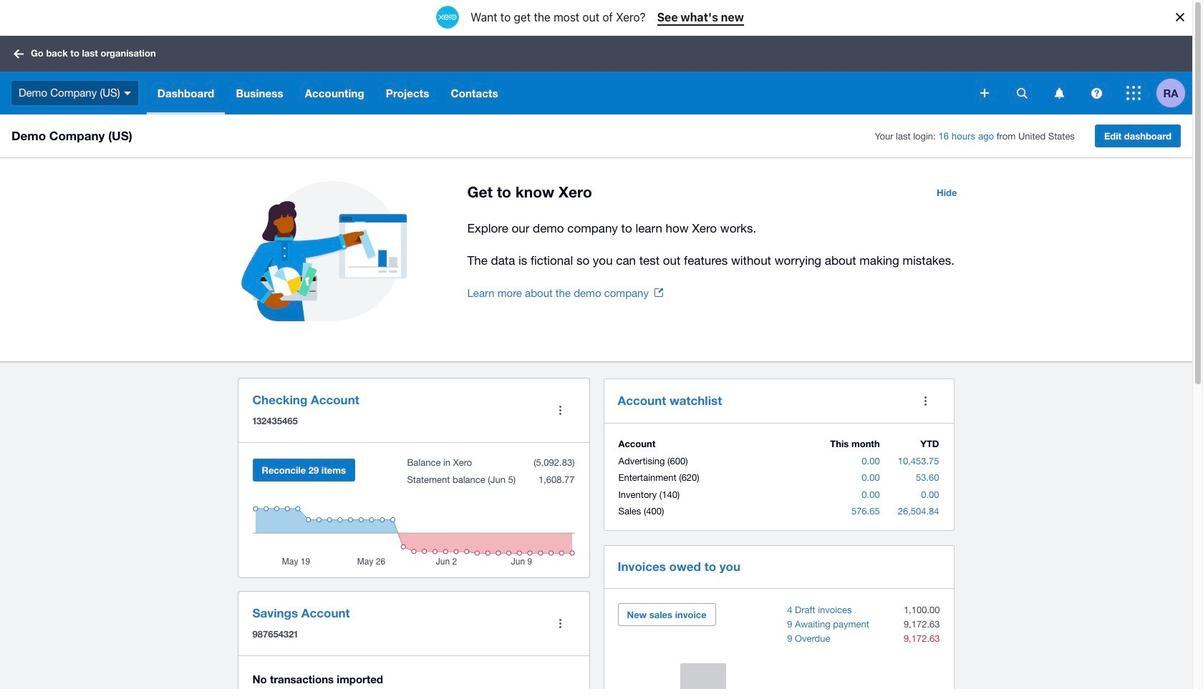Task type: vqa. For each thing, say whether or not it's contained in the screenshot.
the left svg icon
yes



Task type: locate. For each thing, give the bounding box(es) containing it.
2 horizontal spatial svg image
[[1127, 86, 1141, 100]]

dialog
[[0, 0, 1203, 36]]

0 horizontal spatial svg image
[[981, 89, 989, 97]]

manage menu toggle image
[[546, 396, 575, 425]]

svg image
[[14, 49, 24, 58], [1055, 88, 1064, 98], [1091, 88, 1102, 98], [124, 92, 131, 95]]

svg image
[[1127, 86, 1141, 100], [1017, 88, 1028, 98], [981, 89, 989, 97]]

banner
[[0, 36, 1193, 115]]



Task type: describe. For each thing, give the bounding box(es) containing it.
intro banner body element
[[467, 218, 966, 271]]

1 horizontal spatial svg image
[[1017, 88, 1028, 98]]

manage menu toggle image
[[546, 610, 575, 639]]



